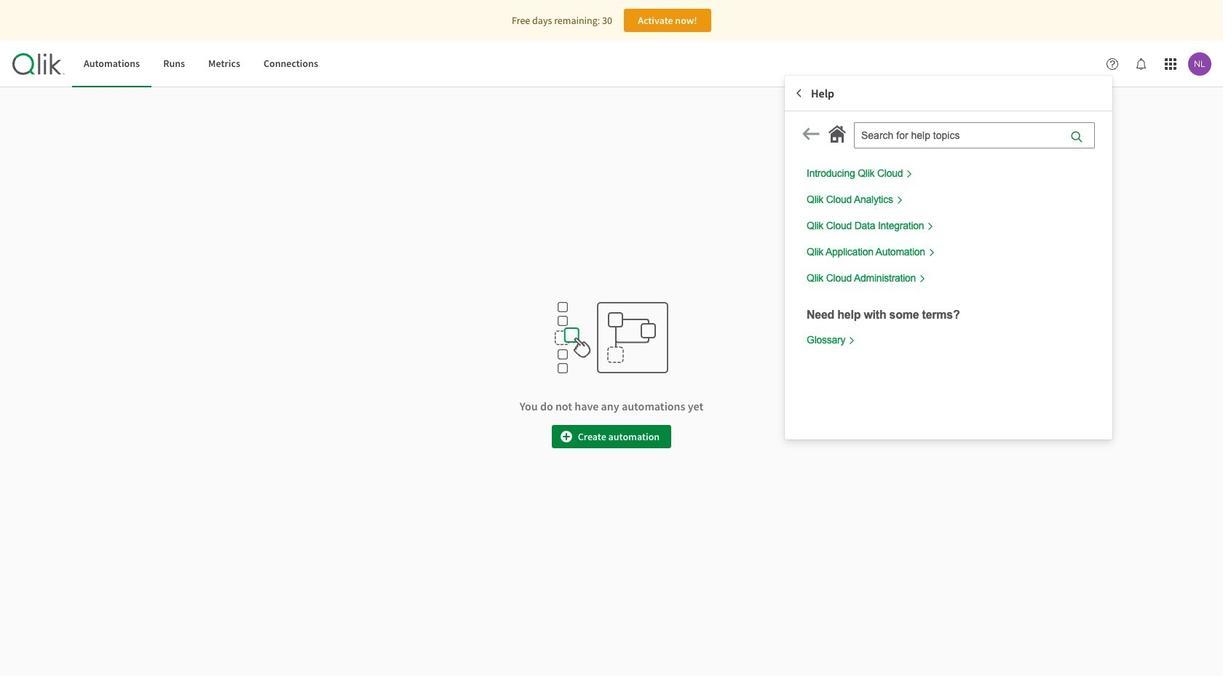 Task type: vqa. For each thing, say whether or not it's contained in the screenshot.
option group
no



Task type: locate. For each thing, give the bounding box(es) containing it.
noah lott image
[[1188, 52, 1211, 76]]

group
[[785, 76, 1112, 440]]

tab list
[[72, 41, 330, 87]]



